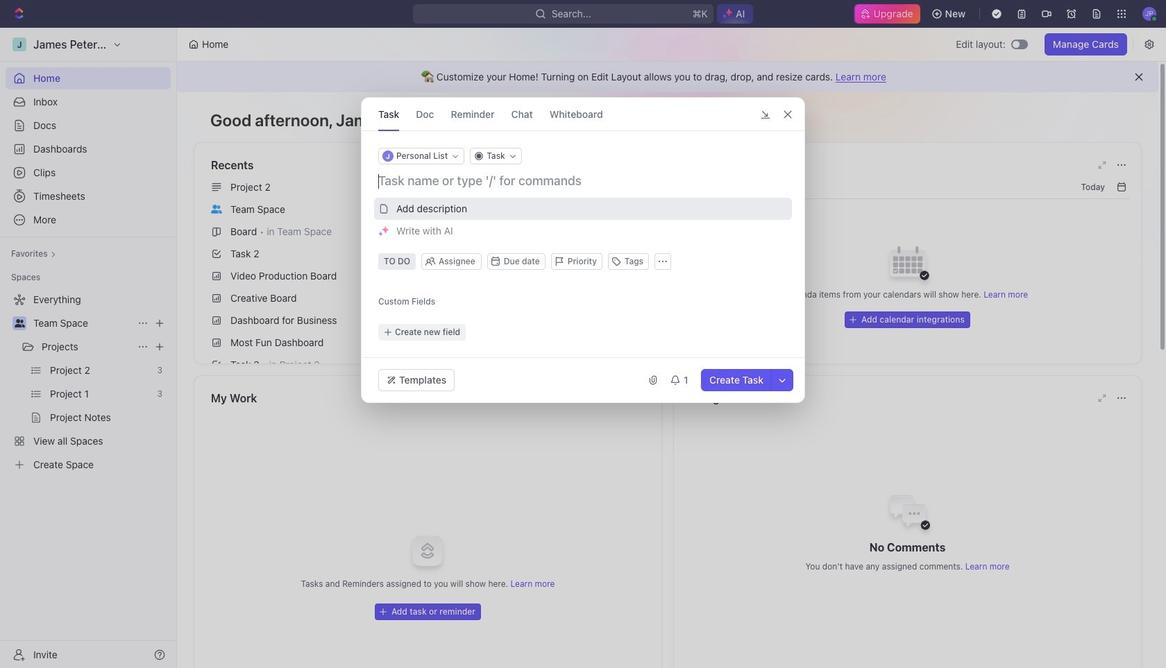 Task type: locate. For each thing, give the bounding box(es) containing it.
0 horizontal spatial user group image
[[14, 319, 25, 328]]

user group image
[[211, 205, 222, 214], [14, 319, 25, 328]]

1 vertical spatial user group image
[[14, 319, 25, 328]]

tree
[[6, 289, 171, 476]]

dialog
[[361, 97, 806, 403]]

Task name or type '/' for commands text field
[[378, 173, 791, 190]]

alert
[[177, 62, 1159, 92]]

user group image inside tree
[[14, 319, 25, 328]]

1 horizontal spatial user group image
[[211, 205, 222, 214]]

0 vertical spatial user group image
[[211, 205, 222, 214]]



Task type: describe. For each thing, give the bounding box(es) containing it.
sidebar navigation
[[0, 28, 177, 669]]

tree inside sidebar navigation
[[6, 289, 171, 476]]



Task type: vqa. For each thing, say whether or not it's contained in the screenshot.
the left Management
no



